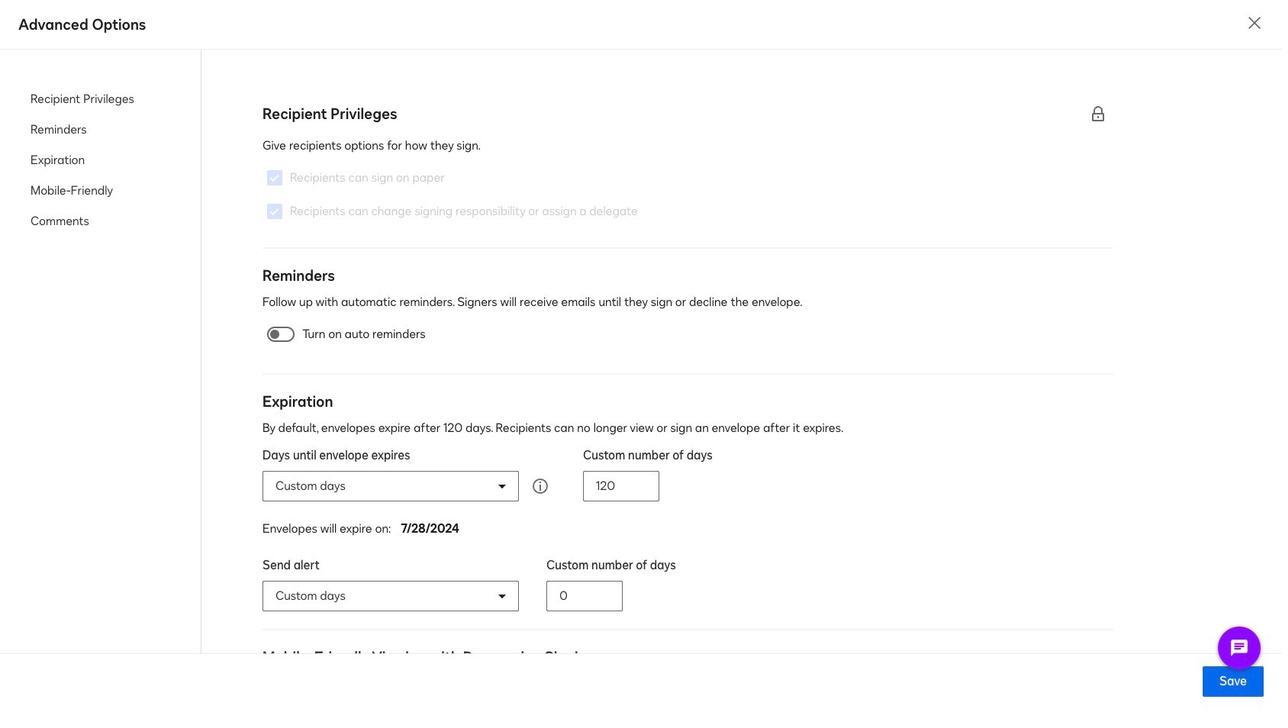 Task type: vqa. For each thing, say whether or not it's contained in the screenshot.
Advanced Options List list
yes



Task type: locate. For each thing, give the bounding box(es) containing it.
None number field
[[584, 472, 659, 501], [547, 582, 622, 611], [584, 472, 659, 501], [547, 582, 622, 611]]

advanced options list list
[[18, 87, 201, 234]]



